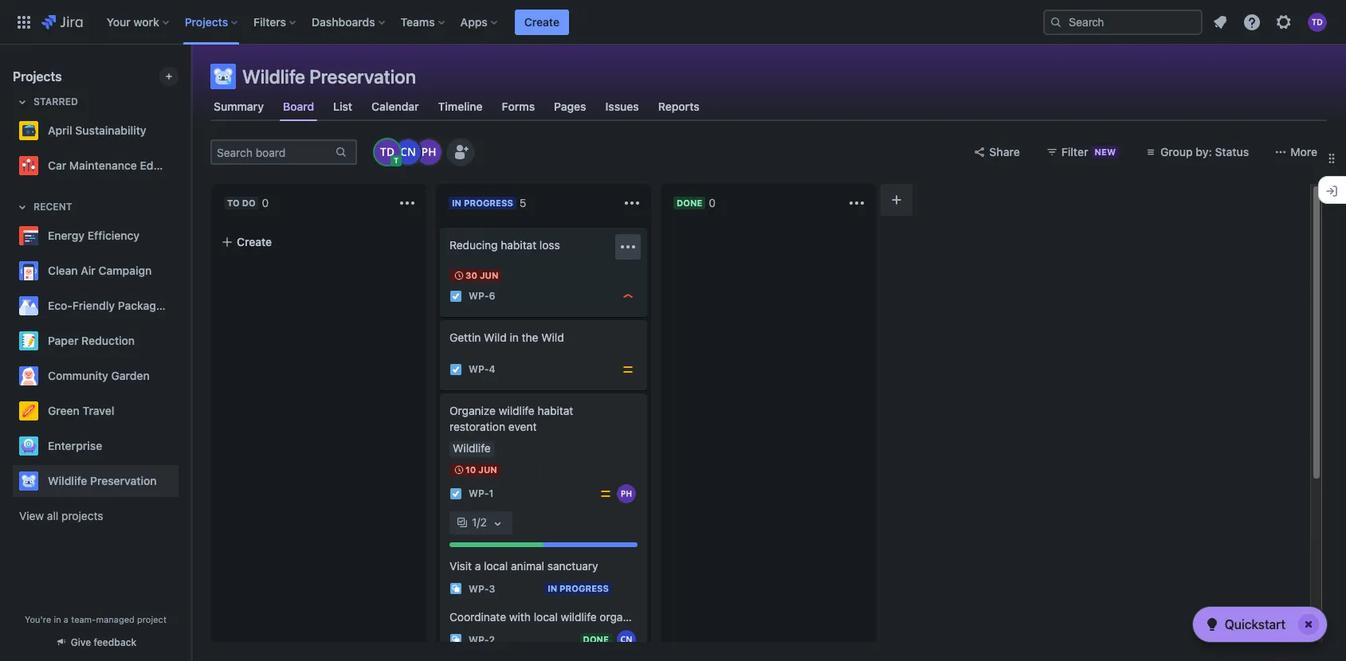 Task type: describe. For each thing, give the bounding box(es) containing it.
notifications image
[[1211, 12, 1230, 31]]

summary link
[[211, 92, 267, 121]]

payton hansen image
[[416, 140, 442, 165]]

cara nguyen image
[[617, 631, 636, 650]]

pages link
[[551, 92, 590, 121]]

tariq douglas image
[[375, 140, 400, 165]]

4
[[489, 364, 496, 376]]

your
[[107, 15, 131, 28]]

appswitcher icon image
[[14, 12, 33, 31]]

organize wildlife habitat restoration event
[[450, 404, 574, 434]]

organizations
[[600, 611, 669, 625]]

recent
[[33, 201, 72, 213]]

dashboards
[[312, 15, 375, 28]]

coordinate
[[450, 611, 506, 625]]

campaign
[[98, 264, 152, 277]]

reducing
[[450, 238, 498, 252]]

check image
[[1203, 616, 1222, 635]]

search image
[[1050, 16, 1063, 28]]

2 0 from the left
[[709, 196, 716, 210]]

enterprise link
[[13, 431, 172, 462]]

3
[[489, 583, 496, 595]]

done for done 0
[[677, 198, 703, 208]]

local for a
[[484, 560, 508, 574]]

april
[[48, 124, 72, 137]]

clean air campaign link
[[13, 255, 172, 287]]

friendly
[[73, 299, 115, 313]]

you're in a team-managed project
[[25, 615, 167, 625]]

event
[[509, 420, 537, 434]]

list link
[[330, 92, 356, 121]]

work
[[134, 15, 159, 28]]

paper
[[48, 334, 79, 348]]

team-
[[71, 615, 96, 625]]

1 vertical spatial in
[[54, 615, 61, 625]]

add to starred image for enterprise
[[174, 437, 193, 456]]

give feedback
[[71, 637, 137, 649]]

maintenance
[[69, 159, 137, 172]]

list
[[333, 100, 353, 113]]

5
[[520, 196, 527, 210]]

energy efficiency
[[48, 229, 140, 242]]

issues
[[606, 100, 639, 113]]

your work button
[[102, 9, 175, 35]]

community garden link
[[13, 360, 172, 392]]

primary element
[[10, 0, 1044, 44]]

community
[[48, 369, 108, 383]]

in for in progress
[[548, 584, 558, 594]]

education
[[140, 159, 193, 172]]

travel
[[83, 404, 114, 418]]

more button
[[1266, 140, 1328, 165]]

reports
[[658, 100, 700, 113]]

help image
[[1243, 12, 1262, 31]]

paper reduction link
[[13, 325, 172, 357]]

give feedback button
[[45, 630, 146, 656]]

settings image
[[1275, 12, 1294, 31]]

10
[[466, 465, 476, 475]]

projects inside 'dropdown button'
[[185, 15, 228, 28]]

view all projects
[[19, 510, 103, 523]]

wp-4
[[469, 364, 496, 376]]

more
[[1291, 145, 1318, 159]]

sub task image
[[450, 634, 462, 647]]

gettin wild in the wild
[[450, 331, 564, 344]]

managed
[[96, 615, 135, 625]]

wp- for coordinate
[[469, 634, 489, 646]]

organize
[[450, 404, 496, 418]]

task image for wp-4
[[450, 364, 462, 376]]

energy efficiency link
[[13, 220, 172, 252]]

community garden
[[48, 369, 150, 383]]

wp-6 link
[[469, 290, 496, 303]]

cara nguyen image
[[395, 140, 421, 165]]

1 wild from the left
[[484, 331, 507, 344]]

loss
[[540, 238, 560, 252]]

coordinate with local wildlife organizations
[[450, 611, 669, 625]]

wp-2 link
[[469, 634, 495, 647]]

add to starred image
[[174, 226, 193, 246]]

0 horizontal spatial projects
[[13, 69, 62, 84]]

apps button
[[456, 9, 504, 35]]

starred
[[33, 96, 78, 108]]

sub task image
[[450, 583, 462, 596]]

issues link
[[602, 92, 642, 121]]

1 vertical spatial 2
[[489, 634, 495, 646]]

in progress
[[548, 584, 609, 594]]

visit
[[450, 560, 472, 574]]

medium image
[[622, 364, 635, 376]]

progress for in progress
[[560, 584, 609, 594]]

eco-friendly packaging
[[48, 299, 172, 313]]

enterprise
[[48, 439, 102, 453]]

30
[[466, 270, 478, 281]]

1 vertical spatial create
[[237, 235, 272, 249]]

reducing habitat loss
[[450, 238, 560, 252]]

1 vertical spatial preservation
[[90, 474, 157, 488]]

april sustainability link
[[13, 115, 172, 147]]

add people image
[[451, 143, 470, 162]]

1 vertical spatial wildlife
[[561, 611, 597, 625]]

1 / 2
[[472, 516, 487, 529]]

task image for wp-1
[[450, 488, 462, 501]]

1 horizontal spatial in
[[510, 331, 519, 344]]

wildlife preservation link
[[13, 466, 172, 498]]

remove from starred image for car maintenance education
[[174, 156, 193, 175]]

wp- for gettin
[[469, 364, 489, 376]]

sidebar navigation image
[[174, 64, 209, 96]]

1 vertical spatial 1
[[472, 516, 477, 529]]

clean
[[48, 264, 78, 277]]

the
[[522, 331, 539, 344]]

tab list containing board
[[201, 92, 1337, 121]]

restoration
[[450, 420, 506, 434]]

wildlife inside organize wildlife habitat restoration event
[[499, 404, 535, 418]]

car maintenance education
[[48, 159, 193, 172]]

0 horizontal spatial a
[[64, 615, 69, 625]]

/
[[477, 516, 480, 529]]

view all projects link
[[13, 502, 179, 531]]

high image
[[622, 290, 635, 303]]

sustainability
[[75, 124, 146, 137]]

do
[[242, 198, 256, 208]]

efficiency
[[88, 229, 140, 242]]



Task type: locate. For each thing, give the bounding box(es) containing it.
jun for reducing
[[480, 270, 499, 281]]

filters button
[[249, 9, 302, 35]]

a right the visit
[[475, 560, 481, 574]]

with
[[509, 611, 531, 625]]

eco-
[[48, 299, 73, 313]]

banner containing your work
[[0, 0, 1347, 45]]

progress inside the 'in progress 5'
[[464, 198, 513, 208]]

1 horizontal spatial create button
[[515, 9, 569, 35]]

timeline link
[[435, 92, 486, 121]]

0 horizontal spatial wildlife
[[48, 474, 87, 488]]

in up coordinate with local wildlife organizations
[[548, 584, 558, 594]]

add to starred image for paper reduction
[[174, 332, 193, 351]]

0 horizontal spatial wildlife preservation
[[48, 474, 157, 488]]

4 wp- from the top
[[469, 583, 489, 595]]

create right apps dropdown button
[[525, 15, 560, 28]]

0 vertical spatial wildlife
[[499, 404, 535, 418]]

wildlife up event
[[499, 404, 535, 418]]

0 vertical spatial in
[[510, 331, 519, 344]]

paper reduction
[[48, 334, 135, 348]]

0 horizontal spatial in
[[452, 198, 462, 208]]

preservation up view all projects link
[[90, 474, 157, 488]]

2 wild from the left
[[542, 331, 564, 344]]

local right with
[[534, 611, 558, 625]]

0 vertical spatial wildlife
[[242, 65, 305, 88]]

0 horizontal spatial done
[[583, 635, 609, 645]]

1 horizontal spatial wildlife
[[242, 65, 305, 88]]

1 down wp-1 link
[[472, 516, 477, 529]]

timeline
[[438, 100, 483, 113]]

remove from starred image for april sustainability
[[174, 121, 193, 140]]

1 vertical spatial jun
[[479, 465, 497, 475]]

5 add to starred image from the top
[[174, 402, 193, 421]]

1 horizontal spatial wildlife preservation
[[242, 65, 416, 88]]

banner
[[0, 0, 1347, 45]]

wildlife preservation up list
[[242, 65, 416, 88]]

in left the
[[510, 331, 519, 344]]

column actions menu image
[[398, 194, 417, 213]]

projects right "work"
[[185, 15, 228, 28]]

2 down coordinate on the bottom of the page
[[489, 634, 495, 646]]

2 down wp-1 link
[[480, 516, 487, 529]]

filters
[[254, 15, 286, 28]]

wp- for visit
[[469, 583, 489, 595]]

done inside done 0
[[677, 198, 703, 208]]

april sustainability
[[48, 124, 146, 137]]

Search field
[[1044, 9, 1203, 35]]

local up the 3
[[484, 560, 508, 574]]

teams
[[401, 15, 435, 28]]

0 horizontal spatial wildlife
[[499, 404, 535, 418]]

1 remove from starred image from the top
[[174, 121, 193, 140]]

wp-
[[469, 291, 489, 303], [469, 364, 489, 376], [469, 488, 489, 500], [469, 583, 489, 595], [469, 634, 489, 646]]

1 horizontal spatial in
[[548, 584, 558, 594]]

local
[[484, 560, 508, 574], [534, 611, 558, 625]]

4 add to starred image from the top
[[174, 367, 193, 386]]

1 horizontal spatial 0
[[709, 196, 716, 210]]

0 vertical spatial habitat
[[501, 238, 537, 252]]

jira image
[[41, 12, 83, 31], [41, 12, 83, 31]]

Search board text field
[[212, 141, 333, 163]]

wildlife preservation inside wildlife preservation link
[[48, 474, 157, 488]]

0 vertical spatial remove from starred image
[[174, 121, 193, 140]]

1 horizontal spatial create
[[525, 15, 560, 28]]

eco-friendly packaging link
[[13, 290, 172, 322]]

1
[[489, 488, 494, 500], [472, 516, 477, 529]]

1 vertical spatial habitat
[[538, 404, 574, 418]]

0 vertical spatial done
[[677, 198, 703, 208]]

view
[[19, 510, 44, 523]]

wp-1 link
[[469, 488, 494, 501]]

2
[[480, 516, 487, 529], [489, 634, 495, 646]]

0 horizontal spatial progress
[[464, 198, 513, 208]]

jun right "10"
[[479, 465, 497, 475]]

3 wp- from the top
[[469, 488, 489, 500]]

0 vertical spatial jun
[[480, 270, 499, 281]]

wp- down gettin
[[469, 364, 489, 376]]

0 vertical spatial wildlife preservation
[[242, 65, 416, 88]]

1 vertical spatial wildlife preservation
[[48, 474, 157, 488]]

reports link
[[655, 92, 703, 121]]

6
[[489, 291, 496, 303]]

0 horizontal spatial wild
[[484, 331, 507, 344]]

1 vertical spatial remove from starred image
[[174, 156, 193, 175]]

0 vertical spatial task image
[[450, 364, 462, 376]]

1 horizontal spatial wildlife
[[561, 611, 597, 625]]

1 horizontal spatial progress
[[560, 584, 609, 594]]

create inside primary element
[[525, 15, 560, 28]]

jun right 30
[[480, 270, 499, 281]]

done right column actions menu icon
[[677, 198, 703, 208]]

task image left wp-1 link
[[450, 488, 462, 501]]

0 horizontal spatial 1
[[472, 516, 477, 529]]

done for done
[[583, 635, 609, 645]]

1 add to starred image from the top
[[174, 262, 193, 281]]

jun for organize
[[479, 465, 497, 475]]

habitat down the
[[538, 404, 574, 418]]

calendar link
[[368, 92, 422, 121]]

create button inside primary element
[[515, 9, 569, 35]]

0 vertical spatial create
[[525, 15, 560, 28]]

project
[[137, 615, 167, 625]]

summary
[[214, 100, 264, 113]]

a left team-
[[64, 615, 69, 625]]

remove from starred image up education
[[174, 121, 193, 140]]

a
[[475, 560, 481, 574], [64, 615, 69, 625]]

reduction
[[81, 334, 135, 348]]

1 0 from the left
[[262, 196, 269, 210]]

in
[[452, 198, 462, 208], [548, 584, 558, 594]]

1 horizontal spatial 2
[[489, 634, 495, 646]]

create
[[525, 15, 560, 28], [237, 235, 272, 249]]

car maintenance education link
[[13, 150, 193, 182]]

0 horizontal spatial 0
[[262, 196, 269, 210]]

1 down 10 jun
[[489, 488, 494, 500]]

progress down sanctuary
[[560, 584, 609, 594]]

add to starred image for green travel
[[174, 402, 193, 421]]

your profile and settings image
[[1308, 12, 1328, 31]]

1 horizontal spatial habitat
[[538, 404, 574, 418]]

wildlife inside wildlife preservation link
[[48, 474, 87, 488]]

wild
[[484, 331, 507, 344], [542, 331, 564, 344]]

30 june 2023 image
[[453, 270, 466, 282], [453, 270, 466, 282]]

0 vertical spatial 1
[[489, 488, 494, 500]]

wp-4 link
[[469, 363, 496, 377]]

wildlife preservation down the enterprise link
[[48, 474, 157, 488]]

progress left 5
[[464, 198, 513, 208]]

task image
[[450, 290, 462, 303]]

in inside the 'in progress 5'
[[452, 198, 462, 208]]

progress for in progress 5
[[464, 198, 513, 208]]

add to starred image
[[174, 262, 193, 281], [174, 297, 193, 316], [174, 332, 193, 351], [174, 367, 193, 386], [174, 402, 193, 421], [174, 437, 193, 456], [174, 472, 193, 491]]

your work
[[107, 15, 159, 28]]

wp- down the 30 jun
[[469, 291, 489, 303]]

0 horizontal spatial 2
[[480, 516, 487, 529]]

board
[[283, 100, 314, 113]]

1 horizontal spatial 1
[[489, 488, 494, 500]]

1 horizontal spatial done
[[677, 198, 703, 208]]

5 wp- from the top
[[469, 634, 489, 646]]

car
[[48, 159, 66, 172]]

collapse recent projects image
[[13, 198, 32, 217]]

1 horizontal spatial wild
[[542, 331, 564, 344]]

add to starred image for eco-friendly packaging
[[174, 297, 193, 316]]

1 vertical spatial progress
[[560, 584, 609, 594]]

0 horizontal spatial create
[[237, 235, 272, 249]]

pages
[[554, 100, 587, 113]]

0 vertical spatial local
[[484, 560, 508, 574]]

1 horizontal spatial projects
[[185, 15, 228, 28]]

0 vertical spatial a
[[475, 560, 481, 574]]

preservation up list
[[309, 65, 416, 88]]

wp- down 10 jun
[[469, 488, 489, 500]]

create project image
[[163, 70, 175, 83]]

2 wp- from the top
[[469, 364, 489, 376]]

add to starred image for community garden
[[174, 367, 193, 386]]

1 task image from the top
[[450, 364, 462, 376]]

3 add to starred image from the top
[[174, 332, 193, 351]]

remove from starred image up add to starred image
[[174, 156, 193, 175]]

1 vertical spatial create button
[[211, 228, 427, 257]]

wildlife down in progress
[[561, 611, 597, 625]]

in
[[510, 331, 519, 344], [54, 615, 61, 625]]

30 jun
[[466, 270, 499, 281]]

column actions menu image
[[623, 194, 642, 213]]

to do 0
[[227, 196, 269, 210]]

forms
[[502, 100, 535, 113]]

medium image
[[600, 488, 612, 501]]

wild right the
[[542, 331, 564, 344]]

wild right gettin
[[484, 331, 507, 344]]

0 horizontal spatial local
[[484, 560, 508, 574]]

1 vertical spatial a
[[64, 615, 69, 625]]

1 vertical spatial task image
[[450, 488, 462, 501]]

habitat left the loss
[[501, 238, 537, 252]]

1 vertical spatial projects
[[13, 69, 62, 84]]

projects up collapse starred projects image
[[13, 69, 62, 84]]

wildlife up the board
[[242, 65, 305, 88]]

tab list
[[201, 92, 1337, 121]]

2 task image from the top
[[450, 488, 462, 501]]

calendar
[[372, 100, 419, 113]]

0
[[262, 196, 269, 210], [709, 196, 716, 210]]

1 vertical spatial local
[[534, 611, 558, 625]]

1 wp- from the top
[[469, 291, 489, 303]]

0 horizontal spatial create button
[[211, 228, 427, 257]]

in for in progress 5
[[452, 198, 462, 208]]

garden
[[111, 369, 150, 383]]

dismiss quickstart image
[[1297, 612, 1322, 638]]

done left cara nguyen image
[[583, 635, 609, 645]]

feedback
[[94, 637, 137, 649]]

gettin
[[450, 331, 481, 344]]

6 add to starred image from the top
[[174, 437, 193, 456]]

payton hansen image
[[617, 485, 636, 504]]

1 horizontal spatial local
[[534, 611, 558, 625]]

10 jun
[[466, 465, 497, 475]]

0 horizontal spatial in
[[54, 615, 61, 625]]

task image
[[450, 364, 462, 376], [450, 488, 462, 501]]

0 vertical spatial in
[[452, 198, 462, 208]]

10 june 2023 image
[[453, 464, 466, 477], [453, 464, 466, 477]]

projects
[[61, 510, 103, 523]]

2 remove from starred image from the top
[[174, 156, 193, 175]]

done 0
[[677, 196, 716, 210]]

create down do on the top
[[237, 235, 272, 249]]

wp-1
[[469, 488, 494, 500]]

quickstart button
[[1193, 608, 1328, 643]]

0 vertical spatial progress
[[464, 198, 513, 208]]

0 vertical spatial preservation
[[309, 65, 416, 88]]

remove from starred image
[[174, 121, 193, 140], [174, 156, 193, 175]]

add to starred image for clean air campaign
[[174, 262, 193, 281]]

energy
[[48, 229, 85, 242]]

you're
[[25, 615, 51, 625]]

wp- down coordinate on the bottom of the page
[[469, 634, 489, 646]]

wp-6
[[469, 291, 496, 303]]

progress
[[464, 198, 513, 208], [560, 584, 609, 594]]

1 vertical spatial done
[[583, 635, 609, 645]]

1 horizontal spatial a
[[475, 560, 481, 574]]

green travel
[[48, 404, 114, 418]]

0 horizontal spatial preservation
[[90, 474, 157, 488]]

0 vertical spatial projects
[[185, 15, 228, 28]]

local for with
[[534, 611, 558, 625]]

green
[[48, 404, 80, 418]]

1 horizontal spatial preservation
[[309, 65, 416, 88]]

wp-2
[[469, 634, 495, 646]]

wildlife
[[242, 65, 305, 88], [48, 474, 87, 488]]

0 vertical spatial create button
[[515, 9, 569, 35]]

air
[[81, 264, 96, 277]]

packaging
[[118, 299, 172, 313]]

card actions menu image
[[619, 238, 638, 257]]

in up reducing
[[452, 198, 462, 208]]

0 vertical spatial 2
[[480, 516, 487, 529]]

0 horizontal spatial habitat
[[501, 238, 537, 252]]

teams button
[[396, 9, 451, 35]]

2 add to starred image from the top
[[174, 297, 193, 316]]

1 vertical spatial wildlife
[[48, 474, 87, 488]]

animal
[[511, 560, 545, 574]]

collapse starred projects image
[[13, 92, 32, 112]]

in right you're
[[54, 615, 61, 625]]

task image left wp-4 link
[[450, 364, 462, 376]]

add to starred image for wildlife preservation
[[174, 472, 193, 491]]

wildlife up view all projects
[[48, 474, 87, 488]]

7 add to starred image from the top
[[174, 472, 193, 491]]

habitat inside organize wildlife habitat restoration event
[[538, 404, 574, 418]]

wp- right sub task image
[[469, 583, 489, 595]]

1 vertical spatial in
[[548, 584, 558, 594]]

apps
[[461, 15, 488, 28]]



Task type: vqa. For each thing, say whether or not it's contained in the screenshot.
Details
no



